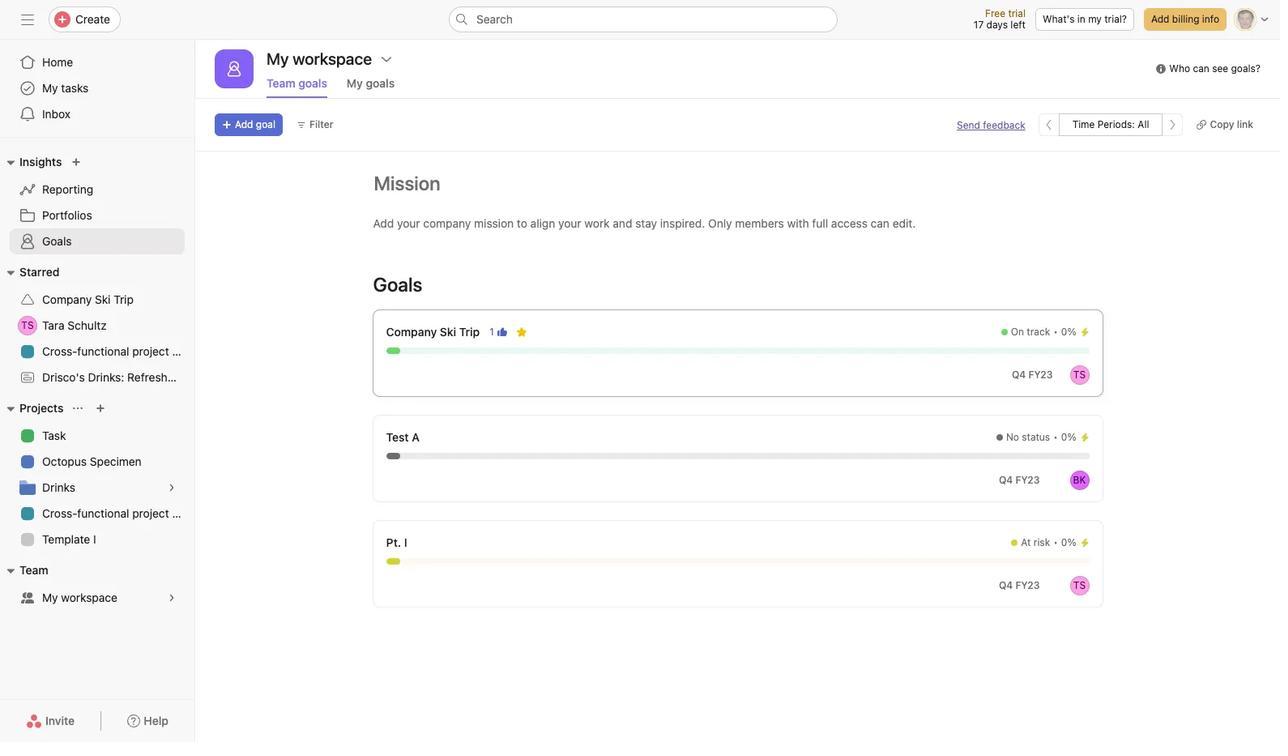 Task type: describe. For each thing, give the bounding box(es) containing it.
on track
[[1011, 326, 1050, 338]]

home link
[[10, 49, 185, 75]]

team goals
[[267, 76, 327, 90]]

hide sidebar image
[[21, 13, 34, 26]]

show options, current sort, top image
[[73, 403, 83, 413]]

template
[[42, 532, 90, 546]]

status
[[1022, 431, 1050, 443]]

i for pt. i
[[404, 536, 407, 549]]

q4 fy23 for a
[[999, 474, 1040, 486]]

q4 fy23 button for i
[[992, 574, 1047, 597]]

all
[[1138, 118, 1149, 130]]

octopus specimen link
[[10, 449, 185, 475]]

1 horizontal spatial ski
[[440, 325, 456, 339]]

add for add goal
[[235, 118, 253, 130]]

drisco's drinks: refreshment recommendation link
[[10, 365, 289, 391]]

team button
[[0, 561, 48, 580]]

add goal button
[[215, 113, 283, 136]]

Mission title text field
[[363, 164, 444, 202]]

trial?
[[1105, 13, 1127, 25]]

cross-functional project plan inside "projects" element
[[42, 506, 194, 520]]

new image
[[72, 157, 81, 167]]

days
[[986, 19, 1008, 31]]

risk
[[1034, 536, 1050, 549]]

2 cross-functional project plan link from the top
[[10, 501, 194, 527]]

search
[[476, 12, 513, 26]]

free trial 17 days left
[[974, 7, 1026, 31]]

• 0% for pt. i
[[1053, 536, 1076, 549]]

toggle goal starred status image
[[517, 327, 526, 337]]

what's in my trial? button
[[1035, 8, 1134, 31]]

projects button
[[0, 399, 64, 418]]

no status
[[1006, 431, 1050, 443]]

ts for on track
[[1073, 369, 1086, 381]]

1 button
[[486, 324, 510, 340]]

1 your from the left
[[397, 216, 420, 230]]

send
[[957, 119, 980, 131]]

company ski trip inside company ski trip link
[[42, 292, 134, 306]]

at
[[1021, 536, 1031, 549]]

what's
[[1043, 13, 1075, 25]]

functional inside "projects" element
[[77, 506, 129, 520]]

members
[[735, 216, 784, 230]]

team goals link
[[267, 76, 327, 98]]

at risk
[[1021, 536, 1050, 549]]

ts inside starred element
[[21, 319, 34, 331]]

time
[[1072, 118, 1095, 130]]

2 project from the top
[[132, 506, 169, 520]]

ski inside starred element
[[95, 292, 111, 306]]

cross- inside "projects" element
[[42, 506, 77, 520]]

access
[[831, 216, 868, 230]]

reporting
[[42, 182, 93, 196]]

• for i
[[1053, 536, 1058, 549]]

what's in my trial?
[[1043, 13, 1127, 25]]

bk button
[[1070, 471, 1089, 490]]

periods:
[[1098, 118, 1135, 130]]

global element
[[0, 40, 194, 137]]

octopus specimen
[[42, 455, 142, 468]]

projects element
[[0, 394, 194, 556]]

starred
[[19, 265, 59, 279]]

1 horizontal spatial goals
[[373, 273, 422, 296]]

help button
[[117, 707, 179, 736]]

team for team goals
[[267, 76, 295, 90]]

functional inside starred element
[[77, 344, 129, 358]]

specimen
[[90, 455, 142, 468]]

test a
[[386, 430, 420, 444]]

drisco's
[[42, 370, 85, 384]]

filter
[[309, 118, 333, 130]]

add for add your company mission to align your work and stay inspired. only members with full access can edit.
[[373, 216, 394, 230]]

17
[[974, 19, 984, 31]]

insights
[[19, 155, 62, 169]]

q4 for pt. i
[[999, 579, 1013, 591]]

align
[[530, 216, 555, 230]]

my for my workspace
[[42, 591, 58, 604]]

cross-functional project plan inside starred element
[[42, 344, 194, 358]]

1 • 0% from the top
[[1053, 326, 1076, 338]]

on
[[1011, 326, 1024, 338]]

projects
[[19, 401, 64, 415]]

help
[[144, 714, 168, 728]]

mission
[[474, 216, 514, 230]]

inbox link
[[10, 101, 185, 127]]

starred element
[[0, 258, 289, 394]]

goals inside goals link
[[42, 234, 72, 248]]

stay
[[635, 216, 657, 230]]

task link
[[10, 423, 185, 449]]

0 vertical spatial q4 fy23 button
[[1005, 364, 1060, 386]]

portfolios link
[[10, 203, 185, 228]]

my workspace
[[267, 49, 372, 68]]

• for a
[[1053, 431, 1058, 443]]

starred button
[[0, 263, 59, 282]]

only
[[708, 216, 732, 230]]

i for template i
[[93, 532, 96, 546]]

track
[[1027, 326, 1050, 338]]

filter button
[[289, 113, 341, 136]]

reporting link
[[10, 177, 185, 203]]

ts button for at risk
[[1070, 576, 1089, 596]]

invite button
[[15, 707, 85, 736]]

1 horizontal spatial trip
[[459, 325, 480, 339]]

copy link button
[[1190, 113, 1261, 136]]

who can see goals?
[[1169, 62, 1261, 75]]

workspace
[[61, 591, 117, 604]]

team for team
[[19, 563, 48, 577]]

tasks
[[61, 81, 89, 95]]

schultz
[[68, 318, 107, 332]]

recommendation
[[197, 370, 289, 384]]

add billing info button
[[1144, 8, 1227, 31]]

company ski trip link
[[10, 287, 185, 313]]

with
[[787, 216, 809, 230]]



Task type: locate. For each thing, give the bounding box(es) containing it.
add left billing
[[1151, 13, 1169, 25]]

portfolios
[[42, 208, 92, 222]]

q4
[[1012, 369, 1026, 381], [999, 474, 1013, 486], [999, 579, 1013, 591]]

0% right status
[[1061, 431, 1076, 443]]

1 horizontal spatial team
[[267, 76, 295, 90]]

fy23 down at
[[1016, 579, 1040, 591]]

0 vertical spatial goals
[[42, 234, 72, 248]]

plan down the see details, drinks icon
[[172, 506, 194, 520]]

1 0% from the top
[[1061, 326, 1076, 338]]

goals down show options image
[[366, 76, 395, 90]]

functional
[[77, 344, 129, 358], [77, 506, 129, 520]]

0 vertical spatial project
[[132, 344, 169, 358]]

2 • from the top
[[1053, 431, 1058, 443]]

1 • from the top
[[1053, 326, 1058, 338]]

tara
[[42, 318, 65, 332]]

0 horizontal spatial goals
[[42, 234, 72, 248]]

my
[[1088, 13, 1102, 25]]

in
[[1077, 13, 1086, 25]]

1 vertical spatial plan
[[172, 506, 194, 520]]

1 horizontal spatial company ski trip
[[386, 325, 480, 339]]

1 cross-functional project plan from the top
[[42, 344, 194, 358]]

0 horizontal spatial trip
[[114, 292, 134, 306]]

team
[[267, 76, 295, 90], [19, 563, 48, 577]]

0 vertical spatial company
[[42, 292, 92, 306]]

q4 for test a
[[999, 474, 1013, 486]]

1 goals from the left
[[298, 76, 327, 90]]

free
[[985, 7, 1005, 19]]

1
[[490, 326, 494, 338]]

trip inside starred element
[[114, 292, 134, 306]]

link
[[1237, 118, 1253, 130]]

2 ts button from the top
[[1070, 576, 1089, 596]]

see details, drinks image
[[167, 483, 177, 493]]

1 vertical spatial ts
[[1073, 369, 1086, 381]]

full
[[812, 216, 828, 230]]

0 vertical spatial plan
[[172, 344, 194, 358]]

3 • from the top
[[1053, 536, 1058, 549]]

0 horizontal spatial add
[[235, 118, 253, 130]]

project up drisco's drinks: refreshment recommendation link
[[132, 344, 169, 358]]

q4 fy23 button for a
[[992, 469, 1047, 492]]

time periods: all button
[[1059, 113, 1163, 136]]

1 vertical spatial can
[[871, 216, 890, 230]]

0 vertical spatial 0%
[[1061, 326, 1076, 338]]

1 project from the top
[[132, 344, 169, 358]]

ts for at risk
[[1073, 579, 1086, 591]]

plan up the drisco's drinks: refreshment recommendation
[[172, 344, 194, 358]]

trip left 1
[[459, 325, 480, 339]]

1 vertical spatial company
[[386, 325, 437, 339]]

1 vertical spatial ts button
[[1070, 576, 1089, 596]]

goals?
[[1231, 62, 1261, 75]]

add goal
[[235, 118, 275, 130]]

1 vertical spatial trip
[[459, 325, 480, 339]]

2 cross-functional project plan from the top
[[42, 506, 194, 520]]

1 vertical spatial goals
[[373, 273, 422, 296]]

0 vertical spatial q4 fy23
[[1012, 369, 1053, 381]]

2 cross- from the top
[[42, 506, 77, 520]]

who
[[1169, 62, 1190, 75]]

1 horizontal spatial company
[[386, 325, 437, 339]]

0% right track
[[1061, 326, 1076, 338]]

inspired.
[[660, 216, 705, 230]]

fy23 for test a
[[1016, 474, 1040, 486]]

2 vertical spatial q4 fy23
[[999, 579, 1040, 591]]

2 • 0% from the top
[[1053, 431, 1076, 443]]

task
[[42, 429, 66, 442]]

home
[[42, 55, 73, 69]]

cross-functional project plan link
[[10, 339, 194, 365], [10, 501, 194, 527]]

can left "see"
[[1193, 62, 1209, 75]]

inbox
[[42, 107, 71, 121]]

2 functional from the top
[[77, 506, 129, 520]]

my down my workspace
[[347, 76, 363, 90]]

plan
[[172, 344, 194, 358], [172, 506, 194, 520]]

my for my goals
[[347, 76, 363, 90]]

ts button
[[1070, 365, 1089, 385], [1070, 576, 1089, 596]]

q4 fy23 down at
[[999, 579, 1040, 591]]

add for add billing info
[[1151, 13, 1169, 25]]

1 functional from the top
[[77, 344, 129, 358]]

1 vertical spatial cross-functional project plan link
[[10, 501, 194, 527]]

0 vertical spatial team
[[267, 76, 295, 90]]

q4 fy23 button down at
[[992, 574, 1047, 597]]

2 vertical spatial 0%
[[1061, 536, 1076, 549]]

bk
[[1073, 474, 1086, 486]]

company left 1
[[386, 325, 437, 339]]

2 plan from the top
[[172, 506, 194, 520]]

0 horizontal spatial company ski trip
[[42, 292, 134, 306]]

0 horizontal spatial team
[[19, 563, 48, 577]]

0 vertical spatial company ski trip
[[42, 292, 134, 306]]

i right template
[[93, 532, 96, 546]]

0% for test a
[[1061, 431, 1076, 443]]

0 vertical spatial add
[[1151, 13, 1169, 25]]

2 vertical spatial •
[[1053, 536, 1058, 549]]

tara schultz
[[42, 318, 107, 332]]

1 vertical spatial ski
[[440, 325, 456, 339]]

copy
[[1210, 118, 1234, 130]]

1 vertical spatial 0%
[[1061, 431, 1076, 443]]

add your company mission to align your work and stay inspired. only members with full access can edit.
[[373, 216, 916, 230]]

my goals link
[[347, 76, 395, 98]]

new project or portfolio image
[[96, 403, 106, 413]]

0 vertical spatial q4
[[1012, 369, 1026, 381]]

q4 fy23 down on track
[[1012, 369, 1053, 381]]

0 horizontal spatial can
[[871, 216, 890, 230]]

my left tasks
[[42, 81, 58, 95]]

add inside 'button'
[[235, 118, 253, 130]]

i inside "projects" element
[[93, 532, 96, 546]]

my workspace link
[[10, 585, 185, 611]]

octopus
[[42, 455, 87, 468]]

0 vertical spatial fy23
[[1028, 369, 1053, 381]]

cross-functional project plan link up template i
[[10, 501, 194, 527]]

your right align
[[558, 216, 581, 230]]

1 vertical spatial team
[[19, 563, 48, 577]]

billing
[[1172, 13, 1200, 25]]

cross- up drisco's in the left of the page
[[42, 344, 77, 358]]

your
[[397, 216, 420, 230], [558, 216, 581, 230]]

add
[[1151, 13, 1169, 25], [235, 118, 253, 130], [373, 216, 394, 230]]

2 horizontal spatial add
[[1151, 13, 1169, 25]]

0 horizontal spatial goals
[[298, 76, 327, 90]]

1 vertical spatial •
[[1053, 431, 1058, 443]]

2 goals from the left
[[366, 76, 395, 90]]

q4 fy23 button down on track
[[1005, 364, 1060, 386]]

1 vertical spatial q4 fy23
[[999, 474, 1040, 486]]

• right status
[[1053, 431, 1058, 443]]

3 • 0% from the top
[[1053, 536, 1076, 549]]

team up goal
[[267, 76, 295, 90]]

pt.
[[386, 536, 401, 549]]

2 vertical spatial • 0%
[[1053, 536, 1076, 549]]

0 vertical spatial cross-functional project plan link
[[10, 339, 194, 365]]

trip down goals link
[[114, 292, 134, 306]]

teams element
[[0, 556, 194, 614]]

• right track
[[1053, 326, 1058, 338]]

see
[[1212, 62, 1228, 75]]

add left goal
[[235, 118, 253, 130]]

1 horizontal spatial add
[[373, 216, 394, 230]]

1 vertical spatial • 0%
[[1053, 431, 1076, 443]]

1 cross-functional project plan link from the top
[[10, 339, 194, 365]]

goals down my workspace
[[298, 76, 327, 90]]

0 vertical spatial can
[[1193, 62, 1209, 75]]

q4 fy23 down no
[[999, 474, 1040, 486]]

can left edit.
[[871, 216, 890, 230]]

1 vertical spatial q4 fy23 button
[[992, 469, 1047, 492]]

left
[[1011, 19, 1026, 31]]

search list box
[[449, 6, 838, 32]]

time periods: all
[[1072, 118, 1149, 130]]

my inside teams 'element'
[[42, 591, 58, 604]]

your left "company"
[[397, 216, 420, 230]]

1 vertical spatial cross-
[[42, 506, 77, 520]]

project inside starred element
[[132, 344, 169, 358]]

drinks
[[42, 480, 75, 494]]

template i
[[42, 532, 96, 546]]

copy link
[[1210, 118, 1253, 130]]

goals link
[[10, 228, 185, 254]]

0 vertical spatial cross-functional project plan
[[42, 344, 194, 358]]

add inside button
[[1151, 13, 1169, 25]]

company
[[42, 292, 92, 306], [386, 325, 437, 339]]

to
[[517, 216, 527, 230]]

0% for pt. i
[[1061, 536, 1076, 549]]

my workspace
[[42, 591, 117, 604]]

0 vertical spatial • 0%
[[1053, 326, 1076, 338]]

1 ts button from the top
[[1070, 365, 1089, 385]]

1 vertical spatial project
[[132, 506, 169, 520]]

project down the see details, drinks icon
[[132, 506, 169, 520]]

my for my tasks
[[42, 81, 58, 95]]

• 0%
[[1053, 326, 1076, 338], [1053, 431, 1076, 443], [1053, 536, 1076, 549]]

team down template
[[19, 563, 48, 577]]

1 horizontal spatial goals
[[366, 76, 395, 90]]

plan inside starred element
[[172, 344, 194, 358]]

company up tara schultz on the top of the page
[[42, 292, 92, 306]]

my goals
[[347, 76, 395, 90]]

1 vertical spatial fy23
[[1016, 474, 1040, 486]]

0 vertical spatial ski
[[95, 292, 111, 306]]

add down the "mission title" text field
[[373, 216, 394, 230]]

1 horizontal spatial can
[[1193, 62, 1209, 75]]

• right risk
[[1053, 536, 1058, 549]]

• 0% for test a
[[1053, 431, 1076, 443]]

0 horizontal spatial your
[[397, 216, 420, 230]]

•
[[1053, 326, 1058, 338], [1053, 431, 1058, 443], [1053, 536, 1058, 549]]

goal
[[256, 118, 275, 130]]

goals for my goals
[[366, 76, 395, 90]]

show options image
[[380, 53, 393, 66]]

drinks link
[[10, 475, 185, 501]]

2 your from the left
[[558, 216, 581, 230]]

cross-
[[42, 344, 77, 358], [42, 506, 77, 520]]

cross- down drinks
[[42, 506, 77, 520]]

my inside "link"
[[42, 81, 58, 95]]

0 vertical spatial ts button
[[1070, 365, 1089, 385]]

drisco's drinks: refreshment recommendation
[[42, 370, 289, 384]]

ski up schultz
[[95, 292, 111, 306]]

1 plan from the top
[[172, 344, 194, 358]]

my tasks
[[42, 81, 89, 95]]

search button
[[449, 6, 838, 32]]

cross-functional project plan link up drinks:
[[10, 339, 194, 365]]

see details, my workspace image
[[167, 593, 177, 603]]

send feedback link
[[957, 118, 1025, 132]]

2 vertical spatial add
[[373, 216, 394, 230]]

2 0% from the top
[[1061, 431, 1076, 443]]

plan inside "projects" element
[[172, 506, 194, 520]]

fy23 for pt. i
[[1016, 579, 1040, 591]]

0% right risk
[[1061, 536, 1076, 549]]

goals
[[42, 234, 72, 248], [373, 273, 422, 296]]

company ski trip left 1
[[386, 325, 480, 339]]

insights button
[[0, 152, 62, 172]]

3 0% from the top
[[1061, 536, 1076, 549]]

1 vertical spatial q4
[[999, 474, 1013, 486]]

functional up drinks:
[[77, 344, 129, 358]]

q4 fy23 for i
[[999, 579, 1040, 591]]

1 horizontal spatial i
[[404, 536, 407, 549]]

2 vertical spatial q4 fy23 button
[[992, 574, 1047, 597]]

1 vertical spatial company ski trip
[[386, 325, 480, 339]]

create
[[75, 12, 110, 26]]

i right the pt.
[[404, 536, 407, 549]]

1 cross- from the top
[[42, 344, 77, 358]]

0 horizontal spatial company
[[42, 292, 92, 306]]

fy23
[[1028, 369, 1053, 381], [1016, 474, 1040, 486], [1016, 579, 1040, 591]]

0 horizontal spatial ski
[[95, 292, 111, 306]]

edit.
[[893, 216, 916, 230]]

0 horizontal spatial i
[[93, 532, 96, 546]]

• 0% right status
[[1053, 431, 1076, 443]]

no
[[1006, 431, 1019, 443]]

0 vertical spatial functional
[[77, 344, 129, 358]]

cross- inside starred element
[[42, 344, 77, 358]]

company ski trip up schultz
[[42, 292, 134, 306]]

0 vertical spatial trip
[[114, 292, 134, 306]]

a
[[412, 430, 420, 444]]

company inside company ski trip link
[[42, 292, 92, 306]]

team inside dropdown button
[[19, 563, 48, 577]]

2 vertical spatial fy23
[[1016, 579, 1040, 591]]

1 vertical spatial add
[[235, 118, 253, 130]]

2 vertical spatial ts
[[1073, 579, 1086, 591]]

q4 fy23
[[1012, 369, 1053, 381], [999, 474, 1040, 486], [999, 579, 1040, 591]]

1 horizontal spatial your
[[558, 216, 581, 230]]

goals for team goals
[[298, 76, 327, 90]]

my down the team dropdown button
[[42, 591, 58, 604]]

ts
[[21, 319, 34, 331], [1073, 369, 1086, 381], [1073, 579, 1086, 591]]

project
[[132, 344, 169, 358], [132, 506, 169, 520]]

1 vertical spatial cross-functional project plan
[[42, 506, 194, 520]]

• 0% right track
[[1053, 326, 1076, 338]]

fy23 down track
[[1028, 369, 1053, 381]]

template i link
[[10, 527, 185, 553]]

q4 fy23 button down no
[[992, 469, 1047, 492]]

insights element
[[0, 147, 194, 258]]

• 0% right risk
[[1053, 536, 1076, 549]]

cross-functional project plan down drinks link in the left bottom of the page
[[42, 506, 194, 520]]

0 vertical spatial cross-
[[42, 344, 77, 358]]

1 vertical spatial functional
[[77, 506, 129, 520]]

0 vertical spatial •
[[1053, 326, 1058, 338]]

0 vertical spatial ts
[[21, 319, 34, 331]]

functional down drinks link in the left bottom of the page
[[77, 506, 129, 520]]

cross-functional project plan up drinks:
[[42, 344, 194, 358]]

test
[[386, 430, 409, 444]]

refreshment
[[127, 370, 194, 384]]

q4 fy23 button
[[1005, 364, 1060, 386], [992, 469, 1047, 492], [992, 574, 1047, 597]]

fy23 down no status
[[1016, 474, 1040, 486]]

2 vertical spatial q4
[[999, 579, 1013, 591]]

send feedback
[[957, 119, 1025, 131]]

ski left 1
[[440, 325, 456, 339]]

ts button for on track
[[1070, 365, 1089, 385]]



Task type: vqa. For each thing, say whether or not it's contained in the screenshot.
'terryturtle85 / Maria 1:1' inside 'main content'
no



